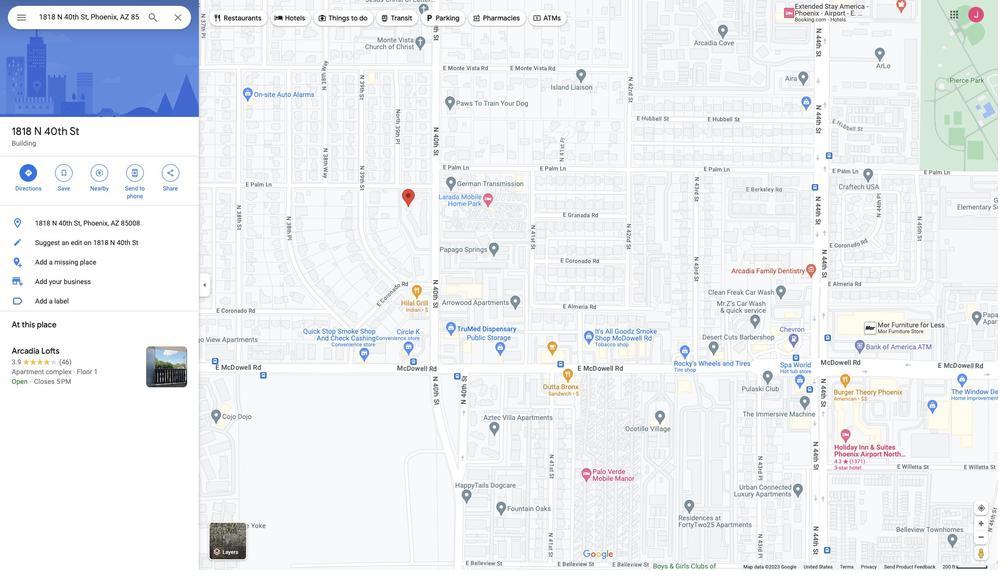 Task type: vqa. For each thing, say whether or not it's contained in the screenshot.


Task type: describe. For each thing, give the bounding box(es) containing it.
0 horizontal spatial place
[[37, 320, 56, 330]]

larada mobile home park element
[[384, 266, 471, 290]]

restaurants
[[224, 14, 262, 22]]

product
[[897, 565, 914, 570]]

home
[[437, 267, 459, 277]]

1818 n 40th st, phoenix, az 85008
[[35, 219, 140, 227]]

 hotels
[[274, 13, 305, 23]]

layers
[[223, 550, 238, 556]]

terms button
[[840, 564, 854, 570]]

directions image
[[478, 271, 487, 279]]

hotels
[[285, 14, 305, 22]]

terms
[[840, 565, 854, 570]]

 button
[[8, 6, 35, 31]]

pharmacies
[[483, 14, 520, 22]]

1818 n 40th st, phoenix, az 85008 button
[[0, 214, 199, 233]]

 atms
[[533, 13, 561, 23]]

larada
[[384, 267, 409, 277]]

1818 N 40th St, Phoenix, AZ 85008 field
[[8, 6, 191, 29]]


[[380, 13, 389, 23]]

add a missing place
[[35, 258, 96, 266]]

a for label
[[49, 297, 53, 305]]

edit
[[71, 239, 82, 247]]


[[213, 13, 222, 23]]

transit
[[391, 14, 413, 22]]

your
[[49, 278, 62, 286]]

add for add your business
[[35, 278, 47, 286]]

zoom in image
[[978, 520, 985, 528]]

·
[[73, 368, 75, 376]]

st inside the suggest an edit on 1818 n 40th st button
[[132, 239, 138, 247]]

n for st
[[34, 125, 42, 138]]

feedback
[[915, 565, 936, 570]]

arcadia
[[12, 347, 40, 356]]

parking
[[436, 14, 460, 22]]

add a missing place button
[[0, 253, 199, 272]]

at
[[12, 320, 20, 330]]

united
[[804, 565, 818, 570]]

suggest
[[35, 239, 60, 247]]


[[131, 168, 139, 178]]

add your business
[[35, 278, 91, 286]]


[[318, 13, 327, 23]]

states
[[819, 565, 833, 570]]

 things to do
[[318, 13, 368, 23]]

2 vertical spatial 1818
[[93, 239, 109, 247]]

send for send product feedback
[[885, 565, 895, 570]]

an
[[62, 239, 69, 247]]

suggest an edit on 1818 n 40th st
[[35, 239, 138, 247]]

85008
[[121, 219, 140, 227]]

st,
[[74, 219, 82, 227]]

apartment
[[12, 368, 44, 376]]

do
[[359, 14, 368, 22]]

n for st,
[[52, 219, 57, 227]]

ft
[[953, 565, 956, 570]]


[[16, 11, 27, 24]]

larada mobile home park
[[384, 267, 459, 289]]

open
[[12, 378, 28, 386]]

google maps element
[[0, 0, 999, 570]]


[[274, 13, 283, 23]]

1818 n 40th st building
[[12, 125, 79, 147]]

atms
[[544, 14, 561, 22]]

privacy button
[[862, 564, 877, 570]]

complex
[[46, 368, 72, 376]]

200 ft
[[943, 565, 956, 570]]

show your location image
[[978, 504, 986, 513]]

nearby
[[90, 185, 109, 192]]

a for missing
[[49, 258, 53, 266]]

st inside 1818 n 40th st building
[[70, 125, 79, 138]]

1
[[94, 368, 98, 376]]


[[24, 168, 33, 178]]

send product feedback
[[885, 565, 936, 570]]

united states button
[[804, 564, 833, 570]]

directions
[[15, 185, 42, 192]]

business
[[64, 278, 91, 286]]



Task type: locate. For each thing, give the bounding box(es) containing it.
0 horizontal spatial to
[[140, 185, 145, 192]]


[[533, 13, 542, 23]]

n
[[34, 125, 42, 138], [52, 219, 57, 227], [110, 239, 115, 247]]

1 vertical spatial send
[[885, 565, 895, 570]]

google
[[781, 565, 797, 570]]

 parking
[[425, 13, 460, 23]]

place right 'this'
[[37, 320, 56, 330]]

share
[[163, 185, 178, 192]]

send product feedback button
[[885, 564, 936, 570]]

actions for 1818 n 40th st region
[[0, 157, 199, 205]]

send
[[125, 185, 138, 192], [885, 565, 895, 570]]

n inside 1818 n 40th st, phoenix, az 85008 button
[[52, 219, 57, 227]]

send up phone
[[125, 185, 138, 192]]

a inside 'add a label' button
[[49, 297, 53, 305]]

⋅
[[29, 378, 32, 386]]

phone
[[127, 193, 143, 200]]

0 horizontal spatial 1818
[[12, 125, 32, 138]]

0 vertical spatial 40th
[[44, 125, 68, 138]]

mobile
[[411, 267, 435, 277]]

on
[[84, 239, 92, 247]]

apartment complex · floor 1 open ⋅ closes 5 pm
[[12, 368, 98, 386]]

1 vertical spatial to
[[140, 185, 145, 192]]

place inside button
[[80, 258, 96, 266]]

2 vertical spatial add
[[35, 297, 47, 305]]

park
[[384, 279, 400, 289]]

0 vertical spatial send
[[125, 185, 138, 192]]

n inside 1818 n 40th st building
[[34, 125, 42, 138]]

0 horizontal spatial 3.9
[[12, 358, 21, 366]]

3.9 for (46)
[[12, 358, 21, 366]]

missing
[[54, 258, 78, 266]]

add for add a missing place
[[35, 258, 47, 266]]

 restaurants
[[213, 13, 262, 23]]

3.9 inside 1818 n 40th st main content
[[12, 358, 21, 366]]

1 vertical spatial n
[[52, 219, 57, 227]]

2 vertical spatial 40th
[[117, 239, 130, 247]]

n up suggest
[[52, 219, 57, 227]]

1 vertical spatial add
[[35, 278, 47, 286]]

1 horizontal spatial place
[[80, 258, 96, 266]]


[[60, 168, 68, 178]]


[[472, 13, 481, 23]]

united states
[[804, 565, 833, 570]]

1 a from the top
[[49, 258, 53, 266]]

200
[[943, 565, 951, 570]]

1 add from the top
[[35, 258, 47, 266]]

1 vertical spatial st
[[132, 239, 138, 247]]

3.9 stars 46 reviews image
[[12, 357, 72, 367]]

send inside send to phone
[[125, 185, 138, 192]]

collapse side panel image
[[199, 280, 210, 291]]

add inside add your business "link"
[[35, 278, 47, 286]]

3.9 down arcadia
[[12, 358, 21, 366]]

send left product
[[885, 565, 895, 570]]

none field inside 1818 n 40th st, phoenix, az 85008 field
[[39, 11, 139, 23]]

5 pm
[[56, 378, 71, 386]]

footer containing map data ©2023 google
[[744, 564, 943, 570]]

a
[[49, 258, 53, 266], [49, 297, 53, 305]]

1 horizontal spatial n
[[52, 219, 57, 227]]

1 horizontal spatial send
[[885, 565, 895, 570]]

larada mobile home park tooltip
[[376, 210, 890, 307]]

1818 right on
[[93, 239, 109, 247]]

add for add a label
[[35, 297, 47, 305]]

a left the missing
[[49, 258, 53, 266]]

1 horizontal spatial st
[[132, 239, 138, 247]]

map
[[744, 565, 753, 570]]

3 add from the top
[[35, 297, 47, 305]]

place
[[80, 258, 96, 266], [37, 320, 56, 330]]

40th down 85008 on the left top of the page
[[117, 239, 130, 247]]

1 vertical spatial place
[[37, 320, 56, 330]]


[[166, 168, 175, 178]]

40th for st
[[44, 125, 68, 138]]

1 horizontal spatial 3.9
[[384, 292, 392, 298]]

1 vertical spatial 1818
[[35, 219, 50, 227]]

3.9 down park
[[384, 292, 392, 298]]

0 horizontal spatial send
[[125, 185, 138, 192]]

0 vertical spatial n
[[34, 125, 42, 138]]

(46)
[[59, 358, 72, 366]]

40th up 
[[44, 125, 68, 138]]

 pharmacies
[[472, 13, 520, 23]]

footer
[[744, 564, 943, 570]]

0 vertical spatial add
[[35, 258, 47, 266]]

 search field
[[8, 6, 191, 31]]

st
[[70, 125, 79, 138], [132, 239, 138, 247]]

1 horizontal spatial 1818
[[35, 219, 50, 227]]

1818 up the building
[[12, 125, 32, 138]]

closes
[[34, 378, 55, 386]]

2 horizontal spatial n
[[110, 239, 115, 247]]


[[425, 13, 434, 23]]

1 vertical spatial a
[[49, 297, 53, 305]]

1 horizontal spatial to
[[351, 14, 358, 22]]

send inside button
[[885, 565, 895, 570]]

2 vertical spatial n
[[110, 239, 115, 247]]

(28)
[[430, 292, 441, 298]]

add left the label
[[35, 297, 47, 305]]

0 vertical spatial 3.9
[[384, 292, 392, 298]]

1818 n 40th st main content
[[0, 0, 199, 570]]

1818 for st,
[[35, 219, 50, 227]]

0 vertical spatial 1818
[[12, 125, 32, 138]]

2 a from the top
[[49, 297, 53, 305]]


[[95, 168, 104, 178]]

None field
[[39, 11, 139, 23]]

add left 'your'
[[35, 278, 47, 286]]

3.9 for (28)
[[384, 292, 392, 298]]

zoom out image
[[978, 534, 985, 541]]

n up the building
[[34, 125, 42, 138]]

floor
[[77, 368, 92, 376]]

add a label
[[35, 297, 69, 305]]

send to phone
[[125, 185, 145, 200]]

1 vertical spatial 40th
[[59, 219, 72, 227]]

0 vertical spatial st
[[70, 125, 79, 138]]

add inside 'add a label' button
[[35, 297, 47, 305]]

privacy
[[862, 565, 877, 570]]

az
[[111, 219, 119, 227]]

3.9 inside larada mobile home park tooltip
[[384, 292, 392, 298]]

label
[[54, 297, 69, 305]]

0 horizontal spatial n
[[34, 125, 42, 138]]

to inside  things to do
[[351, 14, 358, 22]]

add your business link
[[0, 272, 199, 292]]

0 horizontal spatial st
[[70, 125, 79, 138]]

200 ft button
[[943, 565, 988, 570]]

1818 up suggest
[[35, 219, 50, 227]]

add
[[35, 258, 47, 266], [35, 278, 47, 286], [35, 297, 47, 305]]

40th for st,
[[59, 219, 72, 227]]

to inside send to phone
[[140, 185, 145, 192]]

40th left st,
[[59, 219, 72, 227]]

a left the label
[[49, 297, 53, 305]]

n inside the suggest an edit on 1818 n 40th st button
[[110, 239, 115, 247]]

save image
[[502, 271, 511, 279]]

n down az
[[110, 239, 115, 247]]

add down suggest
[[35, 258, 47, 266]]

2 add from the top
[[35, 278, 47, 286]]

footer inside "google maps" element
[[744, 564, 943, 570]]

lofts
[[41, 347, 60, 356]]

40th inside 1818 n 40th st building
[[44, 125, 68, 138]]

3.9 stars 28 reviews image
[[384, 291, 441, 299]]

place down on
[[80, 258, 96, 266]]

add inside add a missing place button
[[35, 258, 47, 266]]

google account: james peterson  
(james.peterson1902@gmail.com) image
[[969, 7, 984, 22]]

map data ©2023 google
[[744, 565, 797, 570]]

building
[[12, 139, 36, 147]]

3.9
[[384, 292, 392, 298], [12, 358, 21, 366]]

©2023
[[765, 565, 780, 570]]

1818 for st
[[12, 125, 32, 138]]

at this place
[[12, 320, 56, 330]]

 transit
[[380, 13, 413, 23]]

suggest an edit on 1818 n 40th st button
[[0, 233, 199, 253]]

a inside add a missing place button
[[49, 258, 53, 266]]

things
[[329, 14, 350, 22]]

2 horizontal spatial 1818
[[93, 239, 109, 247]]

0 vertical spatial place
[[80, 258, 96, 266]]

to
[[351, 14, 358, 22], [140, 185, 145, 192]]

arcadia lofts
[[12, 347, 60, 356]]

0 vertical spatial to
[[351, 14, 358, 22]]

0 vertical spatial a
[[49, 258, 53, 266]]

to up phone
[[140, 185, 145, 192]]

data
[[755, 565, 764, 570]]

phoenix,
[[83, 219, 109, 227]]

save
[[58, 185, 70, 192]]

show street view coverage image
[[975, 546, 989, 561]]

1818 inside 1818 n 40th st building
[[12, 125, 32, 138]]

this
[[22, 320, 35, 330]]

1 vertical spatial 3.9
[[12, 358, 21, 366]]

add a label button
[[0, 292, 199, 311]]

send for send to phone
[[125, 185, 138, 192]]

to left do
[[351, 14, 358, 22]]



